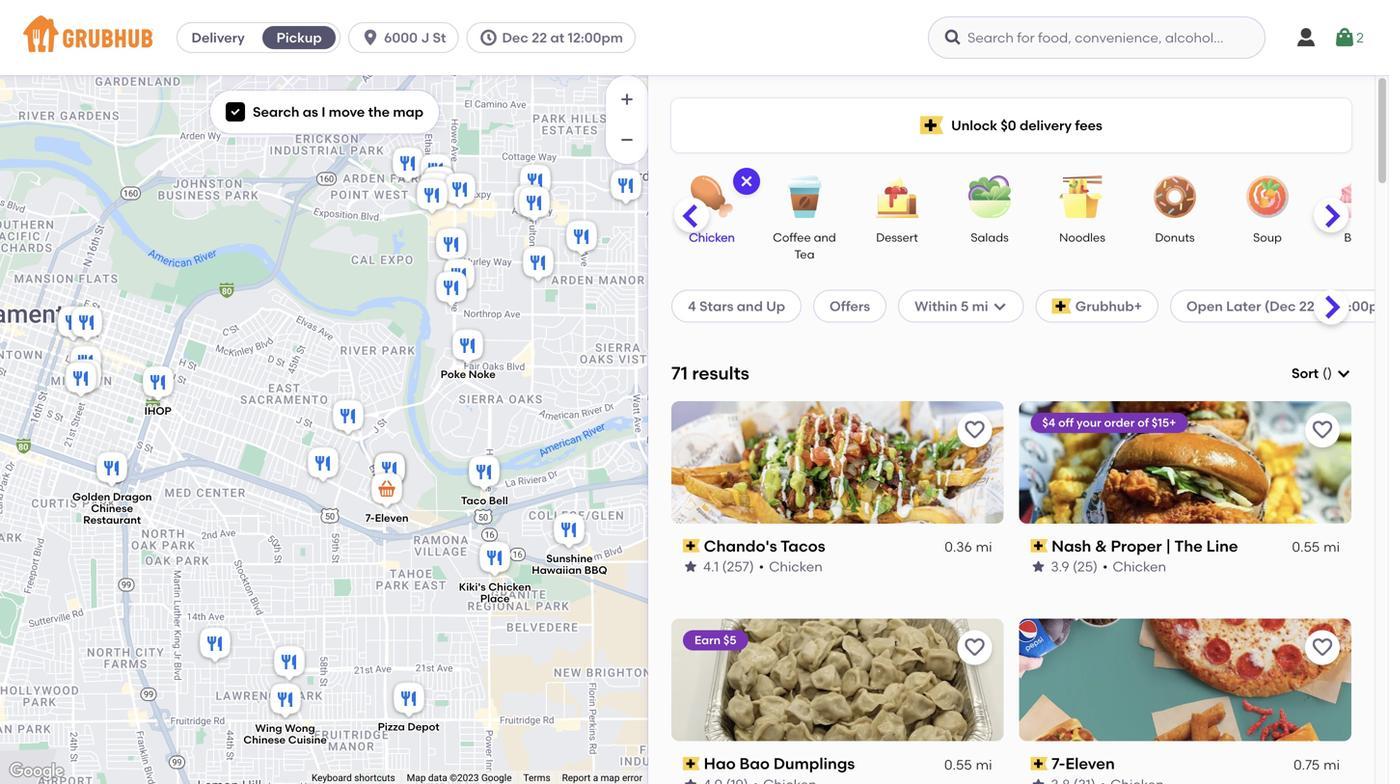 Task type: describe. For each thing, give the bounding box(es) containing it.
hao bao dumplings
[[704, 755, 855, 774]]

j
[[421, 29, 430, 46]]

$0
[[1001, 117, 1017, 134]]

hao bao dumplings logo image
[[672, 619, 1004, 742]]

dessert image
[[864, 176, 931, 218]]

tea cup cafe image
[[62, 359, 100, 402]]

svg image for 2
[[1334, 26, 1357, 49]]

google
[[482, 773, 512, 784]]

1 horizontal spatial at
[[1318, 298, 1333, 314]]

sort
[[1292, 365, 1319, 382]]

sunshine hawaiian bbq image
[[550, 511, 589, 553]]

)
[[1328, 365, 1333, 382]]

noke
[[469, 368, 496, 381]]

0.55 mi for nash & proper | the line
[[1293, 539, 1341, 555]]

svg image left coffee and tea image
[[739, 174, 755, 189]]

proper
[[1111, 537, 1163, 556]]

sinbad market and bakery image
[[563, 218, 601, 260]]

keyboard shortcuts button
[[312, 772, 395, 785]]

donuts
[[1156, 231, 1195, 245]]

place
[[480, 592, 510, 605]]

4
[[688, 298, 696, 314]]

delivery button
[[178, 22, 259, 53]]

terms
[[524, 773, 551, 784]]

save this restaurant image for nash & proper | the line
[[1312, 419, 1335, 442]]

bell
[[489, 495, 508, 508]]

taco
[[461, 495, 487, 508]]

$15+
[[1152, 416, 1177, 430]]

it's just wings image
[[420, 164, 458, 206]]

taco bell 7-eleven
[[366, 495, 508, 525]]

wing wong chinese cuisine image
[[266, 681, 305, 723]]

4.1 (257)
[[704, 559, 754, 575]]

1 vertical spatial 12:00pm
[[1336, 298, 1390, 314]]

0 vertical spatial map
[[393, 104, 424, 120]]

i
[[322, 104, 326, 120]]

svg image for search as i move the map
[[230, 106, 241, 118]]

hao
[[704, 755, 736, 774]]

chicken down 'tacos'
[[769, 559, 823, 575]]

kiki's chicken place image
[[476, 539, 514, 581]]

tony's fried chicken image
[[196, 625, 235, 667]]

stars
[[700, 298, 734, 314]]

subscription pass image for hao bao dumplings
[[683, 758, 700, 771]]

4.1
[[704, 559, 719, 575]]

mi for hao bao dumplings
[[976, 757, 993, 774]]

salads image
[[956, 176, 1024, 218]]

pickup
[[277, 29, 322, 46]]

kabob house image
[[516, 162, 555, 204]]

12:00pm inside button
[[568, 29, 623, 46]]

tea
[[795, 247, 815, 261]]

salads
[[971, 231, 1009, 245]]

chicken image
[[678, 176, 746, 218]]

taco bell image
[[465, 453, 504, 496]]

minus icon image
[[618, 130, 637, 150]]

freshmed mediterranean and afghani cuisine image
[[519, 244, 558, 286]]

chando's
[[704, 537, 777, 556]]

0.55 mi for hao bao dumplings
[[945, 757, 993, 774]]

$4
[[1043, 416, 1056, 430]]

poke noke image
[[449, 327, 487, 369]]

(25)
[[1073, 559, 1098, 575]]

grubhub plus flag logo image for unlock $0 delivery fees
[[921, 116, 944, 135]]

golden dragon chinese restaurant image
[[93, 449, 131, 492]]

5
[[961, 298, 969, 314]]

house of wings image
[[417, 151, 456, 194]]

hawaiian
[[532, 564, 582, 577]]

mi for chando's tacos
[[976, 539, 993, 555]]

hao bao dumplings image
[[371, 450, 409, 493]]

search
[[253, 104, 300, 120]]

soup image
[[1234, 176, 1302, 218]]

map data ©2023 google
[[407, 773, 512, 784]]

sunshine
[[546, 553, 593, 566]]

none field containing sort
[[1292, 364, 1352, 383]]

ihop image
[[139, 363, 178, 406]]

of
[[1138, 416, 1149, 430]]

3.9
[[1051, 559, 1070, 575]]

noodles image
[[1049, 176, 1117, 218]]

• for tacos
[[759, 559, 765, 575]]

save this restaurant image for chando's tacos
[[964, 419, 987, 442]]

star icon image for hao bao dumplings
[[683, 777, 699, 785]]

report a map error link
[[562, 773, 643, 784]]

save this restaurant image for hao bao dumplings
[[964, 637, 987, 660]]

soup
[[1254, 231, 1283, 245]]

chili's image
[[420, 164, 458, 206]]

• for &
[[1103, 559, 1108, 575]]

chicken down chicken image in the top of the page
[[689, 231, 735, 245]]

(dec
[[1265, 298, 1297, 314]]

1 horizontal spatial eleven
[[1066, 755, 1115, 774]]

within 5 mi
[[915, 298, 989, 314]]

7- inside the taco bell 7-eleven
[[366, 512, 375, 525]]

sunshine hawaiian bbq kiki's chicken place
[[459, 553, 608, 605]]

golden
[[72, 491, 110, 504]]

dec 22 at 12:00pm button
[[467, 22, 644, 53]]

1 vertical spatial map
[[601, 773, 620, 784]]

noodles
[[1060, 231, 1106, 245]]

$5
[[724, 634, 737, 648]]

offers
[[830, 298, 871, 314]]

nash & proper | the line
[[1052, 537, 1239, 556]]

wing wong chinese cuisine
[[244, 723, 327, 747]]

report a map error
[[562, 773, 643, 784]]

6000
[[384, 29, 418, 46]]

golden dragon chinese restaurant
[[72, 491, 152, 527]]

0.55 for nash & proper | the line
[[1293, 539, 1320, 555]]

unlock
[[952, 117, 998, 134]]

• chicken for &
[[1103, 559, 1167, 575]]

kiki's chicken place image
[[68, 304, 106, 346]]

star icon image for nash & proper | the line
[[1031, 559, 1047, 575]]

at inside button
[[551, 29, 565, 46]]

chinese for golden
[[91, 502, 133, 515]]

bonchon image
[[413, 176, 452, 219]]

teriyaki grill image
[[389, 144, 428, 187]]

keyboard shortcuts
[[312, 773, 395, 784]]

chando's tacos logo image
[[672, 401, 1004, 524]]

chicken down proper
[[1113, 559, 1167, 575]]

2
[[1357, 29, 1365, 46]]

earn $5
[[695, 634, 737, 648]]

and inside coffee and tea
[[814, 231, 836, 245]]

cracker barrel image
[[440, 256, 479, 299]]

1 horizontal spatial 7-
[[1052, 755, 1066, 774]]

wong
[[285, 723, 315, 736]]

star icon image for 7-eleven
[[1031, 777, 1047, 785]]

chando's tacos
[[704, 537, 826, 556]]

0.55 for hao bao dumplings
[[945, 757, 972, 774]]

0.36 mi
[[945, 539, 993, 555]]

0.75
[[1294, 757, 1320, 774]]

order
[[1105, 416, 1135, 430]]

1 vertical spatial 22
[[1300, 298, 1315, 314]]

chicken inside sunshine hawaiian bbq kiki's chicken place
[[489, 581, 531, 594]]

cuisine
[[288, 734, 327, 747]]



Task type: vqa. For each thing, say whether or not it's contained in the screenshot.
0.36 mi on the bottom of page
yes



Task type: locate. For each thing, give the bounding box(es) containing it.
svg image
[[1295, 26, 1318, 49], [479, 28, 498, 47], [739, 174, 755, 189], [993, 299, 1008, 314], [1337, 366, 1352, 381]]

0 horizontal spatial 7-
[[366, 512, 375, 525]]

i love teriyaki midtown image
[[67, 343, 105, 386]]

1 vertical spatial 0.55 mi
[[945, 757, 993, 774]]

1 vertical spatial 0.55
[[945, 757, 972, 774]]

save this restaurant image for 7-eleven
[[1312, 637, 1335, 660]]

within
[[915, 298, 958, 314]]

1 horizontal spatial chinese
[[244, 734, 286, 747]]

grubhub plus flag logo image left unlock
[[921, 116, 944, 135]]

keyboard
[[312, 773, 352, 784]]

bbq
[[585, 564, 608, 577]]

mi for nash & proper | the line
[[1324, 539, 1341, 555]]

star icon image for chando's tacos
[[683, 559, 699, 575]]

svg image inside dec 22 at 12:00pm button
[[479, 28, 498, 47]]

applebee's image
[[416, 169, 455, 212]]

the
[[1175, 537, 1203, 556]]

and up tea
[[814, 231, 836, 245]]

1 vertical spatial save this restaurant image
[[964, 637, 987, 660]]

at
[[551, 29, 565, 46], [1318, 298, 1333, 314]]

subscription pass image
[[683, 540, 700, 553], [683, 758, 700, 771], [1031, 758, 1048, 771]]

dumplings
[[774, 755, 855, 774]]

0 horizontal spatial 0.55
[[945, 757, 972, 774]]

subscription pass image left hao
[[683, 758, 700, 771]]

grubhub plus flag logo image left grubhub+
[[1053, 299, 1072, 314]]

0 horizontal spatial grubhub plus flag logo image
[[921, 116, 944, 135]]

©2023
[[450, 773, 479, 784]]

0 horizontal spatial at
[[551, 29, 565, 46]]

plus icon image
[[618, 90, 637, 109]]

eleven inside the taco bell 7-eleven
[[375, 512, 409, 525]]

a
[[593, 773, 599, 784]]

donuts image
[[1142, 176, 1209, 218]]

• right (25)
[[1103, 559, 1108, 575]]

mi
[[972, 298, 989, 314], [976, 539, 993, 555], [1324, 539, 1341, 555], [976, 757, 993, 774], [1324, 757, 1341, 774]]

delivery
[[192, 29, 245, 46]]

kikis chicken place image
[[441, 170, 480, 213]]

dave's hot chicken image
[[607, 166, 646, 209]]

svg image left '2' button
[[1295, 26, 1318, 49]]

71
[[672, 363, 688, 384]]

map region
[[0, 60, 671, 785]]

pizza depot image
[[390, 680, 429, 722]]

0 vertical spatial 22
[[532, 29, 547, 46]]

coffee and tea
[[773, 231, 836, 261]]

0 vertical spatial grubhub plus flag logo image
[[921, 116, 944, 135]]

dec 22 at 12:00pm
[[502, 29, 623, 46]]

3.9 (25)
[[1051, 559, 1098, 575]]

22 inside button
[[532, 29, 547, 46]]

71 results
[[672, 363, 750, 384]]

1 • from the left
[[759, 559, 765, 575]]

eleven
[[375, 512, 409, 525], [1066, 755, 1115, 774]]

0 horizontal spatial 12:00pm
[[568, 29, 623, 46]]

12:00pm down bowls
[[1336, 298, 1390, 314]]

1 • chicken from the left
[[759, 559, 823, 575]]

red beret image
[[54, 304, 93, 346]]

12:00pm
[[568, 29, 623, 46], [1336, 298, 1390, 314]]

mi for 7-eleven
[[1324, 757, 1341, 774]]

panera bread image
[[432, 269, 471, 311]]

fire wings-howe ave image
[[432, 225, 471, 268]]

0 horizontal spatial save this restaurant image
[[964, 419, 987, 442]]

2 button
[[1334, 20, 1365, 55]]

at right (dec
[[1318, 298, 1333, 314]]

coffee
[[773, 231, 811, 245]]

save this restaurant image
[[1312, 419, 1335, 442], [964, 637, 987, 660]]

1 horizontal spatial save this restaurant image
[[1312, 637, 1335, 660]]

chinese inside golden dragon chinese restaurant
[[91, 502, 133, 515]]

results
[[692, 363, 750, 384]]

Search for food, convenience, alcohol... search field
[[928, 16, 1266, 59]]

0 vertical spatial 7-
[[366, 512, 375, 525]]

0 vertical spatial 12:00pm
[[568, 29, 623, 46]]

move
[[329, 104, 365, 120]]

1 horizontal spatial grubhub plus flag logo image
[[1053, 299, 1072, 314]]

1 vertical spatial save this restaurant image
[[1312, 637, 1335, 660]]

0 horizontal spatial 0.55 mi
[[945, 757, 993, 774]]

1 vertical spatial eleven
[[1066, 755, 1115, 774]]

open
[[1187, 298, 1224, 314]]

0 vertical spatial chinese
[[91, 502, 133, 515]]

0 horizontal spatial chinese
[[91, 502, 133, 515]]

later
[[1227, 298, 1262, 314]]

popeyes image
[[270, 643, 309, 686]]

error
[[622, 773, 643, 784]]

0 vertical spatial 0.55
[[1293, 539, 1320, 555]]

and left up at the top
[[737, 298, 763, 314]]

1 horizontal spatial • chicken
[[1103, 559, 1167, 575]]

data
[[428, 773, 448, 784]]

grubhub plus flag logo image for grubhub+
[[1053, 299, 1072, 314]]

0 horizontal spatial •
[[759, 559, 765, 575]]

12:00pm up "plus icon"
[[568, 29, 623, 46]]

0 horizontal spatial save this restaurant image
[[964, 637, 987, 660]]

bao
[[740, 755, 770, 774]]

6000 j st button
[[349, 22, 467, 53]]

kind bean cafe and bakery image
[[511, 182, 549, 224]]

1 vertical spatial and
[[737, 298, 763, 314]]

kiki's
[[459, 581, 486, 594]]

subscription pass image for chando's tacos
[[683, 540, 700, 553]]

map right the a
[[601, 773, 620, 784]]

open later (dec 22 at 12:00pm
[[1187, 298, 1390, 314]]

chando's tacos image
[[329, 397, 368, 440]]

2 • from the left
[[1103, 559, 1108, 575]]

&
[[1096, 537, 1108, 556]]

chinese left cuisine
[[244, 734, 286, 747]]

0.75 mi
[[1294, 757, 1341, 774]]

subscription pass image
[[1031, 540, 1048, 553]]

1 horizontal spatial 22
[[1300, 298, 1315, 314]]

tacos
[[781, 537, 826, 556]]

map right the
[[393, 104, 424, 120]]

None field
[[1292, 364, 1352, 383]]

coffee and tea image
[[771, 176, 839, 218]]

(
[[1323, 365, 1328, 382]]

dec
[[502, 29, 529, 46]]

$4 off your order of $15+
[[1043, 416, 1177, 430]]

unlock $0 delivery fees
[[952, 117, 1103, 134]]

1 horizontal spatial 0.55
[[1293, 539, 1320, 555]]

kyng's bbq, image
[[515, 184, 554, 226]]

0.55
[[1293, 539, 1320, 555], [945, 757, 972, 774]]

0 horizontal spatial and
[[737, 298, 763, 314]]

• chicken for tacos
[[759, 559, 823, 575]]

nash & proper | the line logo image
[[1020, 401, 1352, 524]]

7 eleven image
[[368, 470, 406, 513]]

(257)
[[722, 559, 754, 575]]

wing
[[255, 723, 282, 736]]

sort ( )
[[1292, 365, 1333, 382]]

earn
[[695, 634, 721, 648]]

1 horizontal spatial •
[[1103, 559, 1108, 575]]

1 vertical spatial 7-
[[1052, 755, 1066, 774]]

depot
[[408, 721, 440, 734]]

1 vertical spatial at
[[1318, 298, 1333, 314]]

1 vertical spatial grubhub plus flag logo image
[[1053, 299, 1072, 314]]

chinese down golden dragon chinese restaurant icon
[[91, 502, 133, 515]]

1 vertical spatial chinese
[[244, 734, 286, 747]]

star icon image
[[683, 559, 699, 575], [1031, 559, 1047, 575], [683, 777, 699, 785], [1031, 777, 1047, 785]]

0 horizontal spatial • chicken
[[759, 559, 823, 575]]

nash & proper | the line image
[[371, 450, 409, 493]]

bowls
[[1345, 231, 1377, 245]]

• chicken down 'tacos'
[[759, 559, 823, 575]]

7-eleven
[[1052, 755, 1115, 774]]

svg image
[[1334, 26, 1357, 49], [361, 28, 380, 47], [944, 28, 963, 47], [230, 106, 241, 118]]

chinese inside wing wong chinese cuisine
[[244, 734, 286, 747]]

0 horizontal spatial 22
[[532, 29, 547, 46]]

0 vertical spatial and
[[814, 231, 836, 245]]

terms link
[[524, 773, 551, 784]]

svg image right )
[[1337, 366, 1352, 381]]

svg image inside 6000 j st button
[[361, 28, 380, 47]]

chinese for wing
[[244, 734, 286, 747]]

report
[[562, 773, 591, 784]]

22 right (dec
[[1300, 298, 1315, 314]]

0 horizontal spatial map
[[393, 104, 424, 120]]

your
[[1077, 416, 1102, 430]]

22 right dec
[[532, 29, 547, 46]]

0 vertical spatial save this restaurant image
[[1312, 419, 1335, 442]]

main navigation navigation
[[0, 0, 1390, 75]]

ihop
[[144, 405, 172, 418]]

restaurant
[[83, 514, 141, 527]]

delivery
[[1020, 117, 1072, 134]]

svg image inside '2' button
[[1334, 26, 1357, 49]]

1 horizontal spatial 0.55 mi
[[1293, 539, 1341, 555]]

grubhub plus flag logo image
[[921, 116, 944, 135], [1053, 299, 1072, 314]]

save mart supermarket image
[[304, 444, 343, 487]]

0.36
[[945, 539, 972, 555]]

map
[[407, 773, 426, 784]]

subscription pass image left chando's
[[683, 540, 700, 553]]

pickup button
[[259, 22, 340, 53]]

subscription pass image left 7-eleven
[[1031, 758, 1048, 771]]

svg image left dec
[[479, 28, 498, 47]]

0 horizontal spatial eleven
[[375, 512, 409, 525]]

st
[[433, 29, 446, 46]]

shortcuts
[[354, 773, 395, 784]]

2 • chicken from the left
[[1103, 559, 1167, 575]]

1 horizontal spatial 12:00pm
[[1336, 298, 1390, 314]]

adamo's image
[[67, 357, 105, 399]]

subscription pass image for 7-eleven
[[1031, 758, 1048, 771]]

0 vertical spatial at
[[551, 29, 565, 46]]

dessert
[[877, 231, 919, 245]]

dragon
[[113, 491, 152, 504]]

• down chando's tacos
[[759, 559, 765, 575]]

search as i move the map
[[253, 104, 424, 120]]

• chicken down proper
[[1103, 559, 1167, 575]]

0 vertical spatial 0.55 mi
[[1293, 539, 1341, 555]]

at right dec
[[551, 29, 565, 46]]

svg image right 5
[[993, 299, 1008, 314]]

7-
[[366, 512, 375, 525], [1052, 755, 1066, 774]]

pizza
[[378, 721, 405, 734]]

chicken right kiki's
[[489, 581, 531, 594]]

save this restaurant image
[[964, 419, 987, 442], [1312, 637, 1335, 660]]

|
[[1166, 537, 1172, 556]]

6000 j st
[[384, 29, 446, 46]]

0 vertical spatial eleven
[[375, 512, 409, 525]]

7-eleven logo image
[[1020, 619, 1352, 742]]

1 horizontal spatial save this restaurant image
[[1312, 419, 1335, 442]]

fees
[[1076, 117, 1103, 134]]

up
[[766, 298, 786, 314]]

map
[[393, 104, 424, 120], [601, 773, 620, 784]]

1 horizontal spatial map
[[601, 773, 620, 784]]

off
[[1059, 416, 1074, 430]]

google image
[[5, 760, 69, 785]]

svg image for 6000 j st
[[361, 28, 380, 47]]

0 vertical spatial save this restaurant image
[[964, 419, 987, 442]]

1 horizontal spatial and
[[814, 231, 836, 245]]



